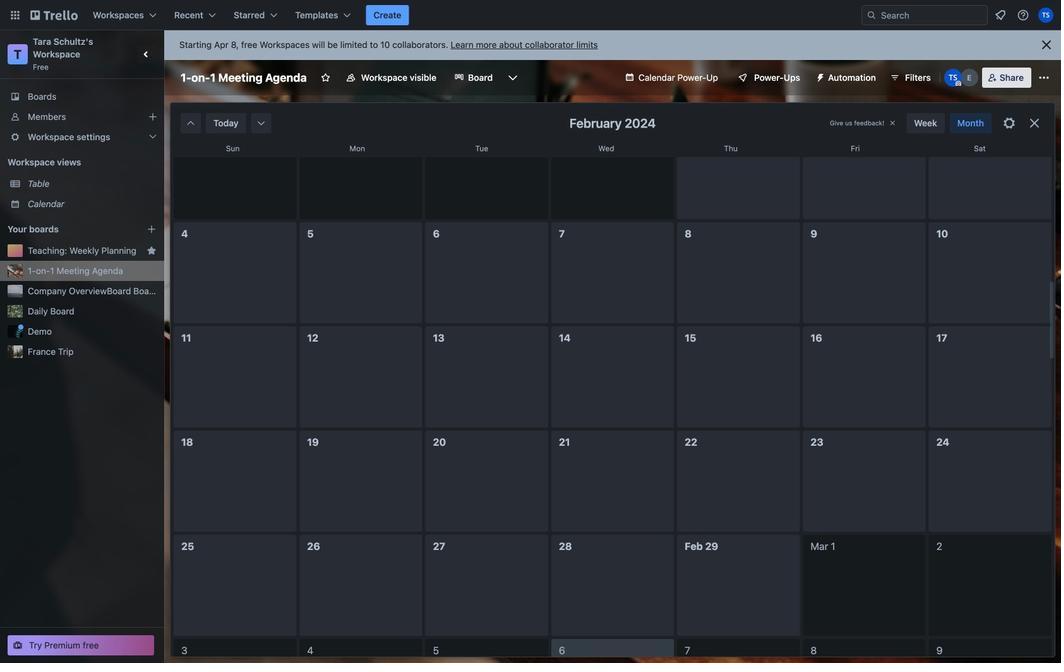 Task type: locate. For each thing, give the bounding box(es) containing it.
back to home image
[[30, 5, 78, 25]]

sm image
[[810, 68, 828, 85], [184, 117, 197, 129]]

Board name text field
[[174, 68, 313, 88]]

sm image
[[255, 117, 268, 129]]

0 notifications image
[[993, 8, 1008, 23]]

ethanhunt1 (ethanhunt117) image
[[961, 69, 978, 87]]

star or unstar board image
[[321, 73, 331, 83]]

1 horizontal spatial sm image
[[810, 68, 828, 85]]

0 horizontal spatial sm image
[[184, 117, 197, 129]]

0 vertical spatial sm image
[[810, 68, 828, 85]]

open information menu image
[[1017, 9, 1030, 21]]



Task type: vqa. For each thing, say whether or not it's contained in the screenshot.
all link
no



Task type: describe. For each thing, give the bounding box(es) containing it.
this member is an admin of this board. image
[[956, 81, 961, 87]]

primary element
[[0, 0, 1061, 30]]

customize views image
[[507, 71, 519, 84]]

tara schultz (taraschultz7) image
[[944, 69, 962, 87]]

search image
[[867, 10, 877, 20]]

starred icon image
[[147, 246, 157, 256]]

workspace navigation collapse icon image
[[138, 45, 155, 63]]

tara schultz (taraschultz7) image
[[1039, 8, 1054, 23]]

your boards with 6 items element
[[8, 222, 128, 237]]

1 vertical spatial sm image
[[184, 117, 197, 129]]

add board image
[[147, 224, 157, 234]]

show menu image
[[1038, 71, 1051, 84]]

Search field
[[862, 5, 988, 25]]



